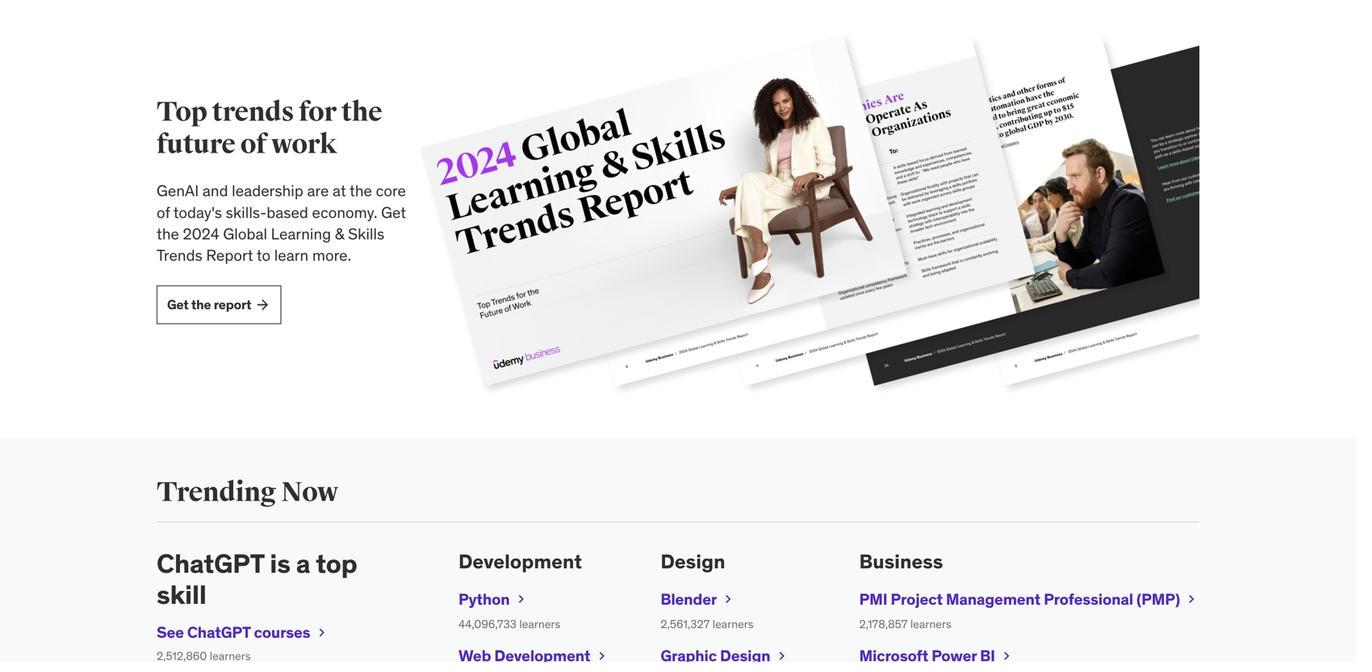 Task type: describe. For each thing, give the bounding box(es) containing it.
and
[[203, 181, 228, 200]]

courses
[[254, 623, 310, 642]]

see
[[157, 623, 184, 642]]

chatgpt is a top skill
[[157, 548, 358, 611]]

learn
[[274, 246, 309, 265]]

report
[[206, 246, 253, 265]]

the left "report"
[[191, 296, 211, 313]]

pmi project management professional (pmp)
[[860, 589, 1181, 609]]

top
[[316, 548, 358, 580]]

see chatgpt courses link
[[157, 623, 330, 642]]

global
[[223, 224, 267, 243]]

are
[[307, 181, 329, 200]]

is
[[270, 548, 291, 580]]

the inside "top trends for the future of work"
[[341, 95, 382, 129]]

now
[[281, 476, 338, 509]]

a
[[296, 548, 310, 580]]

get the report link
[[157, 286, 281, 324]]

top
[[157, 95, 207, 129]]

blender link
[[661, 589, 737, 610]]

report
[[214, 296, 251, 313]]

work
[[271, 128, 337, 161]]

learners for design
[[713, 617, 754, 632]]

small image for get the report
[[255, 297, 271, 313]]

future
[[157, 128, 236, 161]]

trending now
[[157, 476, 338, 509]]

learners for development
[[520, 617, 561, 632]]

2,178,857
[[860, 617, 908, 632]]

chatgpt inside chatgpt is a top skill
[[157, 548, 264, 580]]

2,561,327
[[661, 617, 710, 632]]

udemy business reports image
[[421, 0, 1200, 438]]

to
[[257, 246, 271, 265]]

2,561,327 learners
[[661, 617, 754, 632]]



Task type: vqa. For each thing, say whether or not it's contained in the screenshot.
Watercolor Workout - Basics & Beyond's Watercolor
no



Task type: locate. For each thing, give the bounding box(es) containing it.
learning
[[271, 224, 331, 243]]

get inside genai and leadership are at the core of today's skills-based economy. get the 2024 global learning & skills trends report to learn more.
[[381, 203, 406, 222]]

0 vertical spatial chatgpt
[[157, 548, 264, 580]]

today's
[[173, 203, 222, 222]]

of inside "top trends for the future of work"
[[240, 128, 266, 161]]

the
[[341, 95, 382, 129], [350, 181, 372, 200], [157, 224, 179, 243], [191, 296, 211, 313]]

pmi
[[860, 589, 888, 609]]

of inside genai and leadership are at the core of today's skills-based economy. get the 2024 global learning & skills trends report to learn more.
[[157, 203, 170, 222]]

2024
[[183, 224, 220, 243]]

skills-
[[226, 203, 267, 222]]

chatgpt right the see
[[187, 623, 251, 642]]

1 vertical spatial small image
[[999, 648, 1015, 662]]

small image right the (pmp)
[[1184, 591, 1200, 607]]

at
[[333, 181, 346, 200]]

get down core at the left
[[381, 203, 406, 222]]

0 vertical spatial get
[[381, 203, 406, 222]]

of up leadership in the top left of the page
[[240, 128, 266, 161]]

python
[[459, 589, 510, 609]]

1 vertical spatial get
[[167, 296, 189, 313]]

0 horizontal spatial small image
[[999, 648, 1015, 662]]

0 horizontal spatial of
[[157, 203, 170, 222]]

learners
[[520, 617, 561, 632], [713, 617, 754, 632], [911, 617, 952, 632]]

small image inside pmi project management professional (pmp) link
[[1184, 591, 1200, 607]]

1 horizontal spatial small image
[[1184, 591, 1200, 607]]

genai
[[157, 181, 199, 200]]

design
[[661, 550, 726, 574]]

&
[[335, 224, 344, 243]]

0 horizontal spatial get
[[167, 296, 189, 313]]

pmi project management professional (pmp) link
[[860, 589, 1200, 610]]

chatgpt
[[157, 548, 264, 580], [187, 623, 251, 642]]

genai and leadership are at the core of today's skills-based economy. get the 2024 global learning & skills trends report to learn more.
[[157, 181, 406, 265]]

management
[[947, 589, 1041, 609]]

trends
[[212, 95, 294, 129]]

1 vertical spatial chatgpt
[[187, 623, 251, 642]]

the up the trends
[[157, 224, 179, 243]]

get down the trends
[[167, 296, 189, 313]]

small image down management at bottom
[[999, 648, 1015, 662]]

1 horizontal spatial of
[[240, 128, 266, 161]]

learners right 44,096,733
[[520, 617, 561, 632]]

project
[[891, 589, 943, 609]]

0 vertical spatial of
[[240, 128, 266, 161]]

small image inside python link
[[513, 591, 529, 607]]

for
[[299, 95, 337, 129]]

blender
[[661, 589, 717, 609]]

of down genai
[[157, 203, 170, 222]]

small image for blender
[[721, 591, 737, 607]]

learners for business
[[911, 617, 952, 632]]

the right 'for'
[[341, 95, 382, 129]]

44,096,733
[[459, 617, 517, 632]]

trends
[[157, 246, 203, 265]]

python link
[[459, 589, 529, 610]]

economy.
[[312, 203, 378, 222]]

professional
[[1044, 589, 1134, 609]]

1 vertical spatial of
[[157, 203, 170, 222]]

0 vertical spatial small image
[[1184, 591, 1200, 607]]

small image inside get the report link
[[255, 297, 271, 313]]

1 horizontal spatial get
[[381, 203, 406, 222]]

learners down blender link
[[713, 617, 754, 632]]

44,096,733 learners
[[459, 617, 561, 632]]

2 horizontal spatial learners
[[911, 617, 952, 632]]

leadership
[[232, 181, 304, 200]]

small image for python
[[513, 591, 529, 607]]

(pmp)
[[1137, 589, 1181, 609]]

small image for see chatgpt courses
[[314, 625, 330, 641]]

get
[[381, 203, 406, 222], [167, 296, 189, 313]]

1 horizontal spatial learners
[[713, 617, 754, 632]]

small image
[[255, 297, 271, 313], [513, 591, 529, 607], [721, 591, 737, 607], [314, 625, 330, 641], [594, 648, 610, 662], [774, 648, 790, 662]]

top trends for the future of work
[[157, 95, 382, 161]]

see chatgpt courses
[[157, 623, 310, 642]]

small image inside blender link
[[721, 591, 737, 607]]

chatgpt left is
[[157, 548, 264, 580]]

of
[[240, 128, 266, 161], [157, 203, 170, 222]]

0 horizontal spatial learners
[[520, 617, 561, 632]]

skill
[[157, 579, 207, 611]]

business
[[860, 550, 944, 574]]

the right at
[[350, 181, 372, 200]]

small image inside see chatgpt courses link
[[314, 625, 330, 641]]

learners down project
[[911, 617, 952, 632]]

more.
[[312, 246, 351, 265]]

trending
[[157, 476, 276, 509]]

2 learners from the left
[[713, 617, 754, 632]]

core
[[376, 181, 406, 200]]

1 learners from the left
[[520, 617, 561, 632]]

3 learners from the left
[[911, 617, 952, 632]]

based
[[267, 203, 308, 222]]

get the report
[[167, 296, 251, 313]]

2,178,857 learners
[[860, 617, 952, 632]]

small image
[[1184, 591, 1200, 607], [999, 648, 1015, 662]]

development
[[459, 550, 582, 574]]

skills
[[348, 224, 385, 243]]



